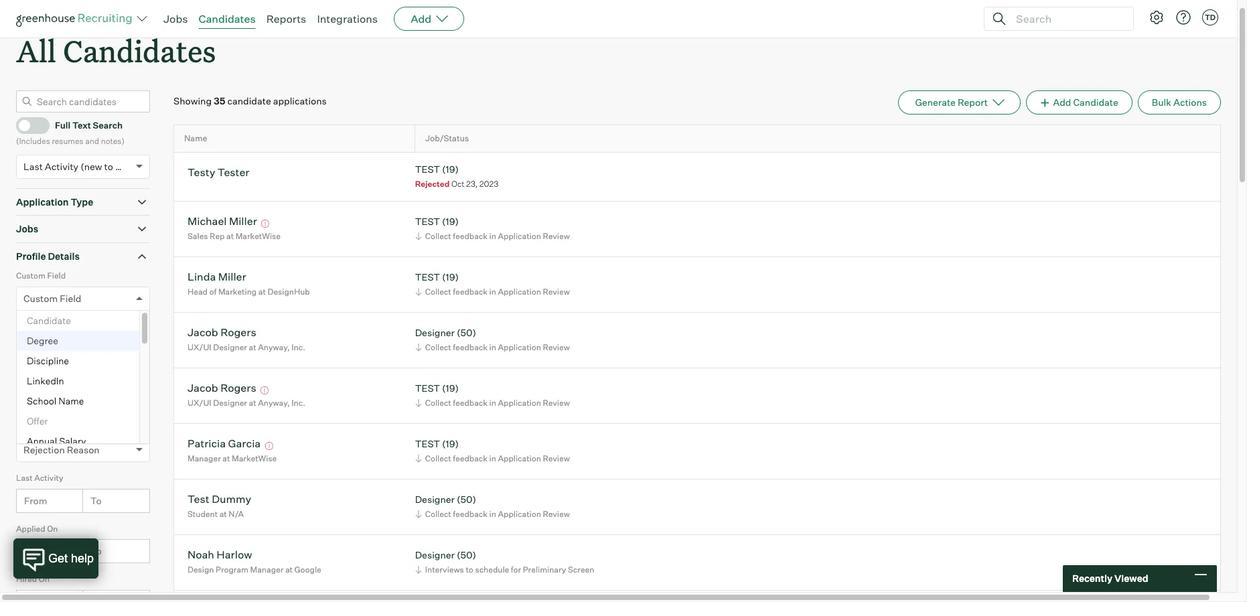 Task type: vqa. For each thing, say whether or not it's contained in the screenshot.
Research Engineer [H2 '23]
no



Task type: locate. For each thing, give the bounding box(es) containing it.
testy tester link
[[188, 165, 250, 181]]

inc.
[[292, 342, 305, 353], [292, 398, 305, 408]]

0 vertical spatial from
[[24, 495, 47, 506]]

2 collect from the top
[[425, 287, 451, 297]]

1 jacob from the top
[[188, 325, 218, 339]]

designer (50) collect feedback in application review
[[415, 327, 570, 353], [415, 494, 570, 519]]

2 (50) from the top
[[457, 494, 476, 505]]

collect for 1st the collect feedback in application review link from the top of the page
[[425, 231, 451, 241]]

candidate inside custom field "element"
[[27, 315, 71, 326]]

noah harlow link
[[188, 548, 252, 563]]

5 collect from the top
[[425, 454, 451, 464]]

jobs up profile
[[16, 223, 38, 235]]

miller for michael
[[229, 214, 257, 228]]

marketwise down garcia at the bottom of page
[[232, 454, 277, 464]]

annual
[[27, 435, 57, 447]]

miller
[[229, 214, 257, 228], [218, 270, 246, 283]]

list box containing candidate
[[17, 311, 149, 602]]

0 vertical spatial reason
[[53, 423, 81, 433]]

candidates down jobs link
[[63, 31, 216, 70]]

type
[[71, 196, 93, 207]]

1 vertical spatial reason
[[67, 444, 100, 456]]

rogers for jacob rogers ux/ui designer at anyway, inc.
[[221, 325, 256, 339]]

tester
[[218, 165, 250, 179]]

status
[[16, 372, 41, 382], [23, 394, 52, 405]]

1 vertical spatial to
[[90, 545, 102, 557]]

jacob rogers
[[188, 381, 256, 394]]

0 vertical spatial candidate tag
[[16, 321, 71, 331]]

candidate tag element
[[16, 320, 150, 371]]

2 (19) from the top
[[442, 216, 459, 227]]

2 designer (50) collect feedback in application review from the top
[[415, 494, 570, 519]]

candidate
[[1074, 97, 1119, 108], [27, 315, 71, 326], [16, 321, 55, 331], [23, 343, 69, 355]]

1 vertical spatial jacob
[[188, 381, 218, 394]]

1 test (19) collect feedback in application review from the top
[[415, 216, 570, 241]]

interviews
[[425, 565, 464, 575]]

at inside noah harlow design program manager at google
[[285, 565, 293, 575]]

4 test (19) collect feedback in application review from the top
[[415, 438, 570, 464]]

5 feedback from the top
[[453, 454, 488, 464]]

custom up degree
[[23, 293, 58, 304]]

anyway, inside jacob rogers ux/ui designer at anyway, inc.
[[258, 342, 290, 353]]

designer inside designer (50) interviews to schedule for preliminary screen
[[415, 549, 455, 561]]

and
[[85, 136, 99, 146]]

at left google
[[285, 565, 293, 575]]

1 vertical spatial jobs
[[16, 223, 38, 235]]

None field
[[23, 287, 27, 310]]

5 (19) from the top
[[442, 438, 459, 449]]

rogers up ux/ui designer at anyway, inc.
[[221, 381, 256, 394]]

1 vertical spatial to
[[466, 565, 474, 575]]

4 in from the top
[[489, 398, 496, 408]]

test (19) collect feedback in application review
[[415, 216, 570, 241], [415, 271, 570, 297], [415, 382, 570, 408], [415, 438, 570, 464]]

offer
[[27, 415, 48, 427]]

from for applied
[[24, 545, 47, 557]]

0 vertical spatial activity
[[45, 161, 79, 172]]

0 vertical spatial designer (50) collect feedback in application review
[[415, 327, 570, 353]]

activity down annual
[[34, 473, 63, 483]]

2 rogers from the top
[[221, 381, 256, 394]]

test (19) collect feedback in application review for patricia garcia
[[415, 438, 570, 464]]

5 review from the top
[[543, 454, 570, 464]]

1 horizontal spatial manager
[[250, 565, 284, 575]]

1 (50) from the top
[[457, 327, 476, 338]]

test
[[415, 163, 440, 175], [415, 216, 440, 227], [415, 271, 440, 283], [415, 382, 440, 394], [415, 438, 440, 449]]

(19)
[[442, 163, 459, 175], [442, 216, 459, 227], [442, 271, 459, 283], [442, 382, 459, 394], [442, 438, 459, 449]]

miller up marketing on the left top of page
[[218, 270, 246, 283]]

at up jacob rogers
[[249, 342, 256, 353]]

degree
[[27, 335, 58, 346]]

status element
[[16, 371, 150, 421]]

patricia garcia has been in application review for more than 5 days image
[[263, 442, 275, 450]]

from down last activity
[[24, 495, 47, 506]]

ux/ui down jacob rogers
[[188, 398, 211, 408]]

rejection up last activity
[[23, 444, 65, 456]]

0 vertical spatial anyway,
[[258, 342, 290, 353]]

2 inc. from the top
[[292, 398, 305, 408]]

on right applied in the left of the page
[[47, 524, 58, 534]]

old)
[[115, 161, 133, 172]]

1 vertical spatial designer (50) collect feedback in application review
[[415, 494, 570, 519]]

1 vertical spatial ux/ui
[[188, 398, 211, 408]]

rejection reason element
[[16, 421, 150, 472]]

1 vertical spatial name
[[58, 395, 84, 406]]

to left old)
[[104, 161, 113, 172]]

activity for last activity
[[34, 473, 63, 483]]

application for 4th the collect feedback in application review link from the bottom of the page
[[498, 342, 541, 353]]

0 vertical spatial custom field
[[16, 271, 66, 281]]

status down linkedin
[[23, 394, 52, 405]]

3 test from the top
[[415, 271, 440, 283]]

jacob down head at the top left
[[188, 325, 218, 339]]

1 from from the top
[[24, 495, 47, 506]]

last for last activity (new to old)
[[23, 161, 43, 172]]

application for 1st the collect feedback in application review link from the top of the page
[[498, 231, 541, 241]]

td
[[1205, 13, 1216, 22]]

1 vertical spatial inc.
[[292, 398, 305, 408]]

rejection up annual
[[16, 423, 52, 433]]

1 vertical spatial (50)
[[457, 494, 476, 505]]

test inside test (19) rejected oct 23, 2023
[[415, 163, 440, 175]]

1 vertical spatial activity
[[34, 473, 63, 483]]

1 vertical spatial miller
[[218, 270, 246, 283]]

at left n/a
[[220, 509, 227, 519]]

6 collect feedback in application review link from the top
[[413, 508, 573, 521]]

1 vertical spatial from
[[24, 545, 47, 557]]

for
[[511, 565, 521, 575]]

6 review from the top
[[543, 509, 570, 519]]

application for fifth the collect feedback in application review link from the bottom of the page
[[498, 287, 541, 297]]

name up testy
[[184, 133, 207, 143]]

4 (19) from the top
[[442, 382, 459, 394]]

at right marketing on the left top of page
[[258, 287, 266, 297]]

last activity (new to old)
[[23, 161, 133, 172]]

0 horizontal spatial add
[[411, 12, 432, 25]]

anyway,
[[258, 342, 290, 353], [258, 398, 290, 408]]

0 vertical spatial ux/ui
[[188, 342, 211, 353]]

4 test from the top
[[415, 382, 440, 394]]

ux/ui inside jacob rogers ux/ui designer at anyway, inc.
[[188, 342, 211, 353]]

jobs left candidates link
[[163, 12, 188, 25]]

text
[[72, 120, 91, 131]]

1 vertical spatial anyway,
[[258, 398, 290, 408]]

miller inside linda miller head of marketing at designhub
[[218, 270, 246, 283]]

marketwise down the michael miller has been in application review for more than 5 days image
[[236, 231, 281, 241]]

2 test (19) collect feedback in application review from the top
[[415, 271, 570, 297]]

0 vertical spatial add
[[411, 12, 432, 25]]

activity for last activity (new to old)
[[45, 161, 79, 172]]

test for garcia
[[415, 438, 440, 449]]

n/a
[[229, 509, 244, 519]]

0 vertical spatial jacob
[[188, 325, 218, 339]]

google
[[294, 565, 321, 575]]

23,
[[466, 179, 478, 189]]

0 vertical spatial candidates
[[199, 12, 256, 25]]

recently
[[1073, 573, 1113, 584]]

profile
[[16, 250, 46, 262]]

rogers inside jacob rogers ux/ui designer at anyway, inc.
[[221, 325, 256, 339]]

collect
[[425, 231, 451, 241], [425, 287, 451, 297], [425, 342, 451, 353], [425, 398, 451, 408], [425, 454, 451, 464], [425, 509, 451, 519]]

1 horizontal spatial jobs
[[163, 12, 188, 25]]

review
[[543, 231, 570, 241], [543, 287, 570, 297], [543, 342, 570, 353], [543, 398, 570, 408], [543, 454, 570, 464], [543, 509, 570, 519]]

0 vertical spatial rejection reason
[[16, 423, 81, 433]]

anyway, down jacob rogers has been in application review for more than 5 days 'icon'
[[258, 398, 290, 408]]

activity down resumes
[[45, 161, 79, 172]]

1 inc. from the top
[[292, 342, 305, 353]]

1 vertical spatial tag
[[71, 343, 87, 355]]

1 vertical spatial jacob rogers link
[[188, 381, 256, 396]]

2 test from the top
[[415, 216, 440, 227]]

1 vertical spatial rejection reason
[[23, 444, 100, 456]]

last down annual
[[16, 473, 33, 483]]

2 vertical spatial (50)
[[457, 549, 476, 561]]

to
[[104, 161, 113, 172], [466, 565, 474, 575]]

last down "(includes"
[[23, 161, 43, 172]]

oct
[[451, 179, 465, 189]]

1 horizontal spatial to
[[466, 565, 474, 575]]

1 vertical spatial manager
[[250, 565, 284, 575]]

patricia garcia
[[188, 437, 261, 450]]

to
[[90, 495, 102, 506], [90, 545, 102, 557]]

0 vertical spatial name
[[184, 133, 207, 143]]

designer inside jacob rogers ux/ui designer at anyway, inc.
[[213, 342, 247, 353]]

configure image
[[1149, 9, 1165, 25]]

jacob up ux/ui designer at anyway, inc.
[[188, 381, 218, 394]]

(50) inside designer (50) interviews to schedule for preliminary screen
[[457, 549, 476, 561]]

add button
[[394, 7, 464, 31]]

in
[[489, 231, 496, 241], [489, 287, 496, 297], [489, 342, 496, 353], [489, 398, 496, 408], [489, 454, 496, 464], [489, 509, 496, 519]]

at inside test dummy student at n/a
[[220, 509, 227, 519]]

0 horizontal spatial name
[[58, 395, 84, 406]]

manager down patricia
[[188, 454, 221, 464]]

1 ux/ui from the top
[[188, 342, 211, 353]]

manager
[[188, 454, 221, 464], [250, 565, 284, 575]]

0 horizontal spatial to
[[104, 161, 113, 172]]

name down linkedin option
[[58, 395, 84, 406]]

test for rogers
[[415, 382, 440, 394]]

dummy
[[212, 492, 251, 506]]

candidate tag
[[16, 321, 71, 331], [23, 343, 87, 355]]

1 anyway, from the top
[[258, 342, 290, 353]]

recently viewed
[[1073, 573, 1149, 584]]

collect for 2nd the collect feedback in application review link from the bottom of the page
[[425, 454, 451, 464]]

candidates right jobs link
[[199, 12, 256, 25]]

generate
[[915, 97, 956, 108]]

annual salary option
[[17, 431, 139, 451]]

jacob rogers link down of
[[188, 325, 256, 341]]

0 vertical spatial miller
[[229, 214, 257, 228]]

4 collect from the top
[[425, 398, 451, 408]]

tag up degree
[[56, 321, 71, 331]]

1 horizontal spatial name
[[184, 133, 207, 143]]

3 collect from the top
[[425, 342, 451, 353]]

test dummy link
[[188, 492, 251, 508]]

name inside 'option'
[[58, 395, 84, 406]]

rep
[[210, 231, 225, 241]]

0 vertical spatial to
[[104, 161, 113, 172]]

0 vertical spatial on
[[47, 524, 58, 534]]

2023
[[480, 179, 499, 189]]

1 collect feedback in application review link from the top
[[413, 230, 573, 243]]

designer (50) collect feedback in application review for rogers
[[415, 327, 570, 353]]

0 vertical spatial inc.
[[292, 342, 305, 353]]

integrations link
[[317, 12, 378, 25]]

manager right program
[[250, 565, 284, 575]]

jacob rogers link
[[188, 325, 256, 341], [188, 381, 256, 396]]

on right hired
[[39, 574, 50, 584]]

degree option
[[17, 331, 139, 351]]

rejection reason
[[16, 423, 81, 433], [23, 444, 100, 456]]

status down discipline at the bottom left
[[16, 372, 41, 382]]

custom down profile
[[16, 271, 45, 281]]

1 rogers from the top
[[221, 325, 256, 339]]

2 from from the top
[[24, 545, 47, 557]]

application for fourth the collect feedback in application review link from the top
[[498, 398, 541, 408]]

1 horizontal spatial add
[[1053, 97, 1072, 108]]

3 review from the top
[[543, 342, 570, 353]]

anyway, up jacob rogers has been in application review for more than 5 days 'icon'
[[258, 342, 290, 353]]

0 vertical spatial rejection
[[16, 423, 52, 433]]

2 jacob from the top
[[188, 381, 218, 394]]

list box
[[17, 311, 149, 602]]

1 (19) from the top
[[442, 163, 459, 175]]

0 vertical spatial jacob rogers link
[[188, 325, 256, 341]]

6 collect from the top
[[425, 509, 451, 519]]

td button
[[1203, 9, 1219, 25]]

from down applied on
[[24, 545, 47, 557]]

preliminary
[[523, 565, 566, 575]]

candidate reports are now available! apply filters and select "view in app" element
[[899, 91, 1021, 115]]

0 horizontal spatial manager
[[188, 454, 221, 464]]

tag
[[56, 321, 71, 331], [71, 343, 87, 355]]

to left schedule
[[466, 565, 474, 575]]

1 test from the top
[[415, 163, 440, 175]]

tag up linkedin option
[[71, 343, 87, 355]]

1 jacob rogers link from the top
[[188, 325, 256, 341]]

1 to from the top
[[90, 495, 102, 506]]

collect for 4th the collect feedback in application review link from the bottom of the page
[[425, 342, 451, 353]]

rogers down marketing on the left top of page
[[221, 325, 256, 339]]

michael
[[188, 214, 227, 228]]

add
[[411, 12, 432, 25], [1053, 97, 1072, 108]]

candidates link
[[199, 12, 256, 25]]

feedback
[[453, 231, 488, 241], [453, 287, 488, 297], [453, 342, 488, 353], [453, 398, 488, 408], [453, 454, 488, 464], [453, 509, 488, 519]]

2 collect feedback in application review link from the top
[[413, 286, 573, 298]]

jacob
[[188, 325, 218, 339], [188, 381, 218, 394]]

to inside designer (50) interviews to schedule for preliminary screen
[[466, 565, 474, 575]]

3 (50) from the top
[[457, 549, 476, 561]]

(19) for jacob rogers
[[442, 382, 459, 394]]

on
[[47, 524, 58, 534], [39, 574, 50, 584]]

ux/ui up jacob rogers
[[188, 342, 211, 353]]

candidate tag up degree
[[16, 321, 71, 331]]

linkedin option
[[17, 371, 139, 391]]

from
[[24, 495, 47, 506], [24, 545, 47, 557]]

0 vertical spatial (50)
[[457, 327, 476, 338]]

1 designer (50) collect feedback in application review from the top
[[415, 327, 570, 353]]

0 horizontal spatial jobs
[[16, 223, 38, 235]]

0 vertical spatial status
[[16, 372, 41, 382]]

1 vertical spatial on
[[39, 574, 50, 584]]

0 vertical spatial rogers
[[221, 325, 256, 339]]

salary
[[59, 435, 86, 447]]

applied
[[16, 524, 45, 534]]

jacob inside jacob rogers ux/ui designer at anyway, inc.
[[188, 325, 218, 339]]

ux/ui designer at anyway, inc.
[[188, 398, 305, 408]]

1 vertical spatial add
[[1053, 97, 1072, 108]]

miller up sales rep at marketwise at the left top of page
[[229, 214, 257, 228]]

to for last activity
[[90, 495, 102, 506]]

0 vertical spatial last
[[23, 161, 43, 172]]

2 to from the top
[[90, 545, 102, 557]]

1 in from the top
[[489, 231, 496, 241]]

0 vertical spatial to
[[90, 495, 102, 506]]

custom field
[[16, 271, 66, 281], [23, 293, 81, 304]]

(50)
[[457, 327, 476, 338], [457, 494, 476, 505], [457, 549, 476, 561]]

(50) for test dummy
[[457, 494, 476, 505]]

collect feedback in application review link
[[413, 230, 573, 243], [413, 286, 573, 298], [413, 341, 573, 354], [413, 397, 573, 409], [413, 452, 573, 465], [413, 508, 573, 521]]

add inside 'popup button'
[[411, 12, 432, 25]]

designer
[[415, 327, 455, 338], [213, 342, 247, 353], [213, 398, 247, 408], [415, 494, 455, 505], [415, 549, 455, 561]]

full text search (includes resumes and notes)
[[16, 120, 125, 146]]

candidate tag up discipline at the bottom left
[[23, 343, 87, 355]]

5 test from the top
[[415, 438, 440, 449]]

jacob rogers link up ux/ui designer at anyway, inc.
[[188, 381, 256, 396]]

1 collect from the top
[[425, 231, 451, 241]]

3 test (19) collect feedback in application review from the top
[[415, 382, 570, 408]]

1 vertical spatial last
[[16, 473, 33, 483]]

add candidate
[[1053, 97, 1119, 108]]

jobs
[[163, 12, 188, 25], [16, 223, 38, 235]]

actions
[[1174, 97, 1207, 108]]

1 vertical spatial rogers
[[221, 381, 256, 394]]



Task type: describe. For each thing, give the bounding box(es) containing it.
all candidates
[[16, 31, 216, 70]]

test for miller
[[415, 216, 440, 227]]

1 vertical spatial status
[[23, 394, 52, 405]]

bulk actions
[[1152, 97, 1207, 108]]

from for last
[[24, 495, 47, 506]]

hired on
[[16, 574, 50, 584]]

job/status
[[425, 133, 469, 143]]

collect for 6th the collect feedback in application review link
[[425, 509, 451, 519]]

2 jacob rogers link from the top
[[188, 381, 256, 396]]

to for schedule
[[466, 565, 474, 575]]

notes)
[[101, 136, 125, 146]]

to for applied on
[[90, 545, 102, 557]]

patricia
[[188, 437, 226, 450]]

school
[[27, 395, 56, 406]]

test dummy student at n/a
[[188, 492, 251, 519]]

at down jacob rogers
[[249, 398, 256, 408]]

last for last activity
[[16, 473, 33, 483]]

michael miller has been in application review for more than 5 days image
[[259, 220, 272, 228]]

Search text field
[[1013, 9, 1121, 28]]

2 in from the top
[[489, 287, 496, 297]]

designhub
[[268, 287, 310, 297]]

student
[[188, 509, 218, 519]]

application for 6th the collect feedback in application review link
[[498, 509, 541, 519]]

applied on
[[16, 524, 58, 534]]

3 (19) from the top
[[442, 271, 459, 283]]

0 vertical spatial manager
[[188, 454, 221, 464]]

(new
[[81, 161, 102, 172]]

details
[[48, 250, 80, 262]]

(19) for patricia garcia
[[442, 438, 459, 449]]

discipline
[[27, 355, 69, 366]]

none field inside custom field "element"
[[23, 287, 27, 310]]

harlow
[[217, 548, 252, 561]]

4 collect feedback in application review link from the top
[[413, 397, 573, 409]]

0 vertical spatial marketwise
[[236, 231, 281, 241]]

collect for fourth the collect feedback in application review link from the top
[[425, 398, 451, 408]]

2 anyway, from the top
[[258, 398, 290, 408]]

last activity (new to old) option
[[23, 161, 133, 172]]

interviews to schedule for preliminary screen link
[[413, 564, 598, 576]]

all
[[16, 31, 56, 70]]

report
[[958, 97, 988, 108]]

1 vertical spatial custom field
[[23, 293, 81, 304]]

last activity
[[16, 473, 63, 483]]

at inside jacob rogers ux/ui designer at anyway, inc.
[[249, 342, 256, 353]]

applications
[[273, 95, 327, 107]]

michael miller link
[[188, 214, 257, 230]]

manager inside noah harlow design program manager at google
[[250, 565, 284, 575]]

michael miller
[[188, 214, 257, 228]]

3 feedback from the top
[[453, 342, 488, 353]]

test
[[188, 492, 209, 506]]

checkmark image
[[22, 120, 32, 129]]

2 ux/ui from the top
[[188, 398, 211, 408]]

application for 2nd the collect feedback in application review link from the bottom of the page
[[498, 454, 541, 464]]

jacob rogers ux/ui designer at anyway, inc.
[[188, 325, 305, 353]]

add for add candidate
[[1053, 97, 1072, 108]]

linkedin
[[27, 375, 64, 386]]

showing 35 candidate applications
[[174, 95, 327, 107]]

list box inside custom field "element"
[[17, 311, 149, 602]]

marketing
[[218, 287, 257, 297]]

test (19) rejected oct 23, 2023
[[415, 163, 499, 189]]

add for add
[[411, 12, 432, 25]]

noah harlow design program manager at google
[[188, 548, 321, 575]]

35
[[214, 95, 225, 107]]

0 vertical spatial tag
[[56, 321, 71, 331]]

noah
[[188, 548, 214, 561]]

full
[[55, 120, 70, 131]]

jacob for jacob rogers
[[188, 381, 218, 394]]

test (19) collect feedback in application review for michael miller
[[415, 216, 570, 241]]

on for hired on
[[39, 574, 50, 584]]

designer (50) collect feedback in application review for dummy
[[415, 494, 570, 519]]

candidate
[[227, 95, 271, 107]]

td button
[[1200, 7, 1221, 28]]

jacob rogers has been in application review for more than 5 days image
[[259, 386, 271, 394]]

designer (50) interviews to schedule for preliminary screen
[[415, 549, 595, 575]]

viewed
[[1115, 573, 1149, 584]]

profile details
[[16, 250, 80, 262]]

design
[[188, 565, 214, 575]]

(50) for jacob rogers
[[457, 327, 476, 338]]

5 collect feedback in application review link from the top
[[413, 452, 573, 465]]

custom field element
[[16, 269, 150, 602]]

integrations
[[317, 12, 378, 25]]

1 vertical spatial custom
[[23, 293, 58, 304]]

3 in from the top
[[489, 342, 496, 353]]

0 vertical spatial custom
[[16, 271, 45, 281]]

school name option
[[17, 391, 139, 411]]

4 feedback from the top
[[453, 398, 488, 408]]

to for old)
[[104, 161, 113, 172]]

1 feedback from the top
[[453, 231, 488, 241]]

search
[[93, 120, 123, 131]]

4 review from the top
[[543, 398, 570, 408]]

2 review from the top
[[543, 287, 570, 297]]

patricia garcia link
[[188, 437, 261, 452]]

jacob for jacob rogers ux/ui designer at anyway, inc.
[[188, 325, 218, 339]]

reports
[[266, 12, 306, 25]]

1 vertical spatial candidates
[[63, 31, 216, 70]]

(19) inside test (19) rejected oct 23, 2023
[[442, 163, 459, 175]]

at right rep
[[226, 231, 234, 241]]

school name
[[27, 395, 84, 406]]

Search candidates field
[[16, 91, 150, 113]]

at inside linda miller head of marketing at designhub
[[258, 287, 266, 297]]

0 vertical spatial jobs
[[163, 12, 188, 25]]

resumes
[[52, 136, 84, 146]]

rogers for jacob rogers
[[221, 381, 256, 394]]

6 feedback from the top
[[453, 509, 488, 519]]

schedule
[[475, 565, 509, 575]]

1 vertical spatial field
[[60, 293, 81, 304]]

sales
[[188, 231, 208, 241]]

6 in from the top
[[489, 509, 496, 519]]

on for applied on
[[47, 524, 58, 534]]

linda miller link
[[188, 270, 246, 285]]

add candidate link
[[1026, 91, 1133, 115]]

(includes
[[16, 136, 50, 146]]

bulk actions link
[[1138, 91, 1221, 115]]

1 review from the top
[[543, 231, 570, 241]]

testy
[[188, 165, 215, 179]]

linda
[[188, 270, 216, 283]]

1 vertical spatial candidate tag
[[23, 343, 87, 355]]

head
[[188, 287, 208, 297]]

jobs link
[[163, 12, 188, 25]]

screen
[[568, 565, 595, 575]]

3 collect feedback in application review link from the top
[[413, 341, 573, 354]]

at down patricia garcia link
[[223, 454, 230, 464]]

inc. inside jacob rogers ux/ui designer at anyway, inc.
[[292, 342, 305, 353]]

application type
[[16, 196, 93, 207]]

rejected
[[415, 179, 450, 189]]

of
[[209, 287, 217, 297]]

sales rep at marketwise
[[188, 231, 281, 241]]

greenhouse recruiting image
[[16, 11, 137, 27]]

test (19) collect feedback in application review for jacob rogers
[[415, 382, 570, 408]]

discipline option
[[17, 351, 139, 371]]

0 vertical spatial field
[[47, 271, 66, 281]]

testy tester
[[188, 165, 250, 179]]

reports link
[[266, 12, 306, 25]]

collect for fifth the collect feedback in application review link from the bottom of the page
[[425, 287, 451, 297]]

program
[[216, 565, 249, 575]]

(19) for michael miller
[[442, 216, 459, 227]]

1 vertical spatial rejection
[[23, 444, 65, 456]]

1 vertical spatial marketwise
[[232, 454, 277, 464]]

2 feedback from the top
[[453, 287, 488, 297]]

5 in from the top
[[489, 454, 496, 464]]

garcia
[[228, 437, 261, 450]]

miller for linda
[[218, 270, 246, 283]]

bulk
[[1152, 97, 1172, 108]]



